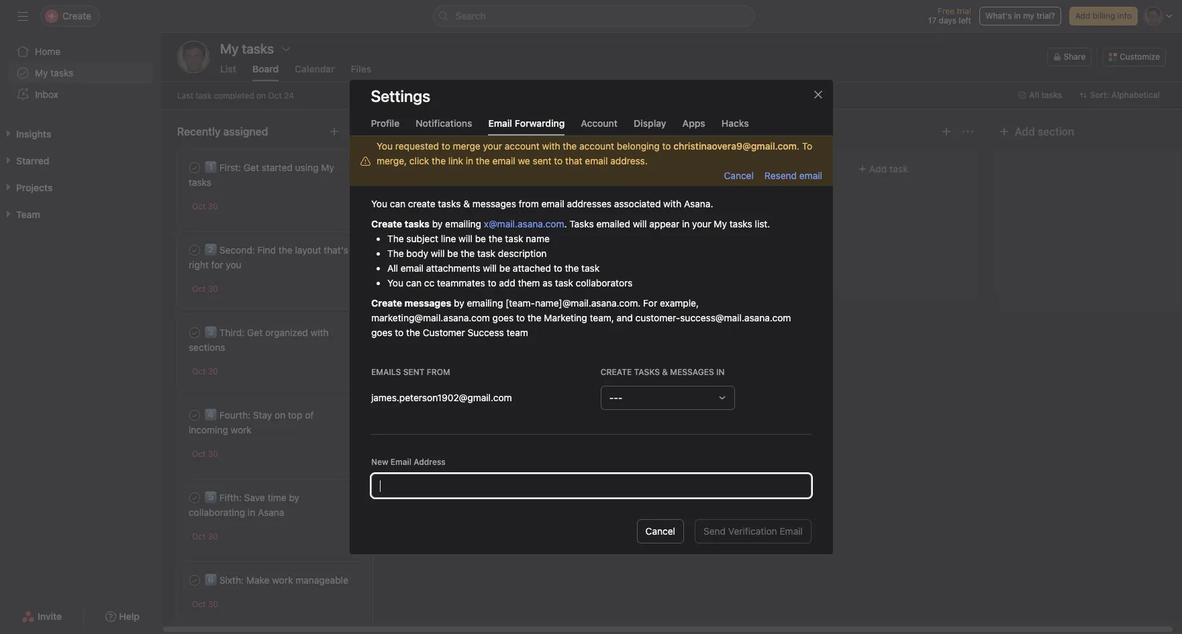 Task type: locate. For each thing, give the bounding box(es) containing it.
completed checkbox up emails sent from
[[391, 340, 407, 356]]

. left to
[[797, 140, 799, 152]]

email inside 'button'
[[488, 117, 512, 129]]

with down add task image
[[542, 140, 560, 152]]

the up all on the top of the page
[[387, 248, 404, 259]]

oct for 6️⃣ sixth: make work manageable
[[192, 599, 206, 610]]

. left tasks
[[564, 218, 567, 230]]

oct 30 for 1️⃣ first: get started using my tasks
[[192, 201, 218, 211]]

send verification email button
[[694, 520, 811, 544]]

account up we
[[504, 140, 539, 152]]

make
[[246, 575, 270, 586]]

2 horizontal spatial my
[[714, 218, 727, 230]]

add task image
[[329, 126, 340, 137], [737, 126, 748, 137], [941, 126, 952, 137]]

email down you requested to merge your account with the account belonging to christinaovera9@gmail.com
[[585, 155, 608, 166]]

completed checkbox for 4️⃣ fourth: stay on top of incoming work
[[187, 407, 203, 424]]

work inside the 4️⃣ fourth: stay on top of incoming work
[[231, 424, 252, 436]]

the up you can create tasks & messages from email addresses associated with asana.
[[495, 177, 509, 188]]

by inside 'create tasks by emailing x@mail.asana.com . tasks emailed will appear in your my tasks list. the subject line will be the task name the body will be the task description all email attachments will be attached to the task you can cc teammates to add them as task collaborators'
[[432, 218, 442, 230]]

1 vertical spatial 2024
[[425, 367, 445, 377]]

you
[[376, 140, 392, 152], [371, 198, 387, 209], [387, 277, 403, 289]]

4 oct 30 from the top
[[192, 449, 218, 459]]

completed checkbox for 2️⃣ second: find the layout that's right for you
[[187, 242, 203, 258]]

0 vertical spatial my
[[35, 67, 48, 79]]

incoming
[[189, 424, 228, 436]]

1 horizontal spatial account
[[579, 140, 614, 152]]

1 add task image from the left
[[329, 126, 340, 137]]

0 vertical spatial 1 button
[[538, 214, 558, 228]]

1 vertical spatial 1 button
[[538, 282, 558, 296]]

resend email button
[[764, 170, 822, 181]]

1 vertical spatial marketing
[[544, 312, 587, 324]]

get inside 3️⃣ third: get organized with sections
[[247, 327, 263, 338]]

30 down 6️⃣
[[208, 599, 218, 610]]

emailing inside by emailing [team-name]@mail.asana.com. for example, marketing@mail.asana.com goes to the marketing team, and customer-success@mail.asana.com goes to the customer success team
[[467, 297, 503, 309]]

1 1 from the top
[[541, 216, 544, 226]]

1 horizontal spatial my
[[321, 162, 334, 173]]

1 vertical spatial jan
[[396, 367, 410, 377]]

the up attachments
[[460, 248, 474, 259]]

1 horizontal spatial team
[[506, 327, 528, 338]]

3️⃣ third: get organized with sections
[[189, 327, 329, 353]]

add task image for do later
[[941, 126, 952, 137]]

add section button
[[994, 119, 1080, 144]]

30 down incoming
[[208, 449, 218, 459]]

0 horizontal spatial email
[[390, 457, 411, 467]]

your right merge
[[483, 140, 502, 152]]

1 down you can create tasks & messages from email addresses associated with asana.
[[541, 216, 544, 226]]

find up 12,
[[409, 342, 427, 353]]

tasks down 1️⃣
[[189, 177, 211, 188]]

marketing@mail.asana.com
[[371, 312, 490, 324]]

completed image for create a new robot
[[391, 257, 407, 273]]

you down all on the top of the page
[[387, 277, 403, 289]]

1 horizontal spatial goes
[[492, 312, 513, 324]]

oct down collaborating
[[192, 532, 206, 542]]

oct 30 button down 1️⃣
[[192, 201, 218, 211]]

be up attachments
[[447, 248, 458, 259]]

Completed checkbox
[[187, 325, 203, 341], [391, 340, 407, 356], [187, 407, 203, 424], [187, 490, 203, 506], [187, 573, 203, 589]]

share
[[1064, 52, 1086, 62]]

you inside 'create tasks by emailing x@mail.asana.com . tasks emailed will appear in your my tasks list. the subject line will be the task name the body will be the task description all email attachments will be attached to the task you can cc teammates to add them as task collaborators'
[[387, 277, 403, 289]]

0 vertical spatial add task
[[869, 163, 908, 175]]

4 oct 30 button from the top
[[192, 449, 218, 459]]

work down the fourth:
[[231, 424, 252, 436]]

2024 right 12,
[[425, 367, 445, 377]]

1 vertical spatial can
[[406, 277, 421, 289]]

0 vertical spatial create
[[371, 218, 402, 230]]

add task image
[[533, 126, 544, 137]]

2 vertical spatial messages
[[670, 367, 714, 377]]

info
[[1118, 11, 1132, 21]]

0 horizontal spatial team
[[393, 191, 414, 203]]

by
[[432, 218, 442, 230], [454, 297, 464, 309], [289, 492, 299, 503]]

my left list.
[[714, 218, 727, 230]]

completed image
[[187, 160, 203, 176], [391, 175, 407, 191], [187, 242, 203, 258], [187, 490, 203, 506], [187, 573, 203, 589]]

0 vertical spatial marketing
[[512, 177, 555, 188]]

your
[[483, 140, 502, 152], [692, 218, 711, 230]]

0 vertical spatial by
[[432, 218, 442, 230]]

1 horizontal spatial email
[[488, 117, 512, 129]]

1 button for oct 25 – 27
[[538, 214, 558, 228]]

calendar link
[[295, 63, 335, 81]]

be up the add
[[499, 262, 510, 274]]

team inside brand meeting with the marketing team
[[393, 191, 414, 203]]

completed image for 2️⃣ second: find the layout that's right for you
[[187, 242, 203, 258]]

fifth:
[[219, 492, 242, 503]]

3 30 from the top
[[208, 367, 218, 377]]

example,
[[660, 297, 698, 309]]

create
[[371, 218, 402, 230], [409, 259, 438, 271], [371, 297, 402, 309]]

0 vertical spatial –
[[424, 216, 429, 226]]

my right using
[[321, 162, 334, 173]]

0 horizontal spatial goes
[[371, 327, 392, 338]]

30 for 1️⃣ first: get started using my tasks
[[208, 201, 218, 211]]

the
[[387, 233, 404, 244], [387, 248, 404, 259]]

sent right we
[[532, 155, 551, 166]]

search list box
[[433, 5, 755, 27]]

1 horizontal spatial your
[[692, 218, 711, 230]]

0 vertical spatial create
[[408, 198, 435, 209]]

5️⃣
[[205, 492, 217, 503]]

get for started
[[244, 162, 259, 173]]

– for 25
[[424, 216, 429, 226]]

find inside 2️⃣ second: find the layout that's right for you
[[257, 244, 276, 256]]

oct for 4️⃣ fourth: stay on top of incoming work
[[192, 449, 206, 459]]

0 horizontal spatial .
[[564, 218, 567, 230]]

1 vertical spatial create
[[600, 367, 631, 377]]

2 horizontal spatial by
[[454, 297, 464, 309]]

cancel inside button
[[645, 526, 675, 537]]

.
[[797, 140, 799, 152], [564, 218, 567, 230]]

cancel for send
[[645, 526, 675, 537]]

on left top at the bottom left
[[275, 409, 286, 421]]

0 vertical spatial add task button
[[797, 157, 969, 181]]

create up oct 25 – 27 on the top
[[408, 198, 435, 209]]

on
[[256, 90, 266, 100], [275, 409, 286, 421]]

team
[[393, 191, 414, 203], [506, 327, 528, 338]]

create left '25'
[[371, 218, 402, 230]]

1 horizontal spatial &
[[662, 367, 668, 377]]

1 vertical spatial –
[[456, 284, 461, 294]]

30 down the for
[[208, 284, 218, 294]]

oct 30 button down 6️⃣
[[192, 599, 218, 610]]

be
[[475, 233, 486, 244], [447, 248, 458, 259], [499, 262, 510, 274]]

3 oct 30 button from the top
[[192, 367, 218, 377]]

1 for today 12:00am – jan 1, 2024
[[541, 284, 544, 294]]

oct left '24'
[[268, 90, 282, 100]]

cancel for resend
[[724, 170, 753, 181]]

on inside the 4️⃣ fourth: stay on top of incoming work
[[275, 409, 286, 421]]

5 oct 30 from the top
[[192, 532, 218, 542]]

0 horizontal spatial –
[[424, 216, 429, 226]]

1 vertical spatial my
[[321, 162, 334, 173]]

create up ---
[[600, 367, 631, 377]]

with
[[542, 140, 560, 152], [475, 177, 493, 188], [663, 198, 681, 209], [311, 327, 329, 338]]

goes up emails
[[371, 327, 392, 338]]

oct 30 button down right
[[192, 284, 218, 294]]

create
[[408, 198, 435, 209], [600, 367, 631, 377]]

2 oct 30 from the top
[[192, 284, 218, 294]]

oct 30 down collaborating
[[192, 532, 218, 542]]

emails sent from
[[371, 367, 450, 377]]

emailing
[[445, 218, 481, 230], [467, 297, 503, 309]]

0 vertical spatial emailing
[[445, 218, 481, 230]]

1 30 from the top
[[208, 201, 218, 211]]

– right the 12:00am
[[456, 284, 461, 294]]

None text field
[[371, 474, 811, 498]]

oct 30 down 1️⃣
[[192, 201, 218, 211]]

email down the body
[[400, 262, 423, 274]]

0 horizontal spatial by
[[289, 492, 299, 503]]

merge
[[453, 140, 480, 152]]

1 horizontal spatial jan
[[463, 284, 476, 294]]

with inside 3️⃣ third: get organized with sections
[[311, 327, 329, 338]]

emailed
[[596, 218, 630, 230]]

oct for 2️⃣ second: find the layout that's right for you
[[192, 284, 206, 294]]

cancel button for resend
[[724, 170, 753, 181]]

in down save
[[248, 507, 255, 518]]

completed checkbox left 1️⃣
[[187, 160, 203, 176]]

get inside 1️⃣ first: get started using my tasks
[[244, 162, 259, 173]]

0 vertical spatial from
[[518, 198, 539, 209]]

work
[[231, 424, 252, 436], [272, 575, 293, 586]]

tasks up 27
[[438, 198, 460, 209]]

0 horizontal spatial jan
[[396, 367, 410, 377]]

hacks button
[[721, 117, 749, 136]]

for
[[211, 259, 223, 271]]

create up cc
[[409, 259, 438, 271]]

1 for oct 25 – 27
[[541, 216, 544, 226]]

1 horizontal spatial add task image
[[737, 126, 748, 137]]

&
[[463, 198, 470, 209], [662, 367, 668, 377]]

0 horizontal spatial from
[[426, 367, 450, 377]]

billing
[[1093, 11, 1115, 21]]

can up oct 25 – 27 on the top
[[390, 198, 405, 209]]

with inside brand meeting with the marketing team
[[475, 177, 493, 188]]

address.
[[610, 155, 647, 166]]

1 horizontal spatial work
[[272, 575, 293, 586]]

3 oct 30 from the top
[[192, 367, 218, 377]]

0 horizontal spatial messages
[[404, 297, 451, 309]]

emailing up line
[[445, 218, 481, 230]]

– left 27
[[424, 216, 429, 226]]

1 vertical spatial your
[[692, 218, 711, 230]]

1 vertical spatial on
[[275, 409, 286, 421]]

add
[[499, 277, 515, 289]]

0 vertical spatial goes
[[492, 312, 513, 324]]

tasks inside 1️⃣ first: get started using my tasks
[[189, 177, 211, 188]]

oct left '25'
[[396, 216, 410, 226]]

0 vertical spatial find
[[257, 244, 276, 256]]

you requested to merge your account with the account belonging to christinaovera9@gmail.com
[[376, 140, 797, 152]]

work right make
[[272, 575, 293, 586]]

in
[[1014, 11, 1021, 21], [465, 155, 473, 166], [682, 218, 689, 230], [716, 367, 724, 377], [248, 507, 255, 518]]

oct down sections at the left of the page
[[192, 367, 206, 377]]

requested
[[395, 140, 439, 152]]

display button
[[634, 117, 666, 136]]

1 account from the left
[[504, 140, 539, 152]]

0 horizontal spatial &
[[463, 198, 470, 209]]

oct for 5️⃣ fifth: save time by collaborating in asana
[[192, 532, 206, 542]]

oct 30 down incoming
[[192, 449, 218, 459]]

17
[[928, 15, 937, 26]]

completed image left 6️⃣
[[187, 573, 203, 589]]

2 horizontal spatial add task image
[[941, 126, 952, 137]]

emails
[[371, 367, 401, 377]]

0 horizontal spatial can
[[390, 198, 405, 209]]

your inside 'create tasks by emailing x@mail.asana.com . tasks emailed will appear in your my tasks list. the subject line will be the task name the body will be the task description all email attachments will be attached to the task you can cc teammates to add them as task collaborators'
[[692, 218, 711, 230]]

2 horizontal spatial email
[[779, 526, 803, 537]]

find right second:
[[257, 244, 276, 256]]

create for create messages
[[371, 297, 402, 309]]

Completed checkbox
[[187, 160, 203, 176], [391, 175, 407, 191], [187, 242, 203, 258], [391, 257, 407, 273]]

1 vertical spatial you
[[371, 198, 387, 209]]

create down today
[[371, 297, 402, 309]]

completed image left brand
[[391, 175, 407, 191]]

tasks
[[51, 67, 73, 79], [189, 177, 211, 188], [438, 198, 460, 209], [404, 218, 429, 230], [729, 218, 752, 230], [634, 367, 660, 377]]

0 vertical spatial get
[[244, 162, 259, 173]]

1 horizontal spatial on
[[275, 409, 286, 421]]

1 vertical spatial email
[[390, 457, 411, 467]]

2 30 from the top
[[208, 284, 218, 294]]

0 vertical spatial sent
[[532, 155, 551, 166]]

my up inbox
[[35, 67, 48, 79]]

3 add task image from the left
[[941, 126, 952, 137]]

home
[[35, 46, 61, 57]]

5 30 from the top
[[208, 532, 218, 542]]

by inside 5️⃣ fifth: save time by collaborating in asana
[[289, 492, 299, 503]]

profile
[[371, 117, 400, 129]]

list link
[[220, 63, 236, 81]]

can
[[390, 198, 405, 209], [406, 277, 421, 289]]

2024
[[487, 284, 507, 294], [425, 367, 445, 377]]

resend
[[764, 170, 797, 181]]

completed image
[[391, 257, 407, 273], [187, 325, 203, 341], [391, 340, 407, 356], [187, 407, 203, 424]]

create messages
[[371, 297, 451, 309]]

close image
[[813, 89, 823, 100]]

0 horizontal spatial cancel button
[[636, 520, 684, 544]]

the up collaborators
[[565, 262, 579, 274]]

0 vertical spatial team
[[393, 191, 414, 203]]

share button
[[1047, 48, 1092, 66]]

the down the [team-
[[527, 312, 541, 324]]

2 horizontal spatial be
[[499, 262, 510, 274]]

get right third:
[[247, 327, 263, 338]]

in inside . to merge, click the link in the email we sent to that email address.
[[465, 155, 473, 166]]

create for create a new robot
[[409, 259, 438, 271]]

add task
[[869, 163, 908, 175], [461, 403, 500, 414]]

oct 30 button down sections at the left of the page
[[192, 367, 218, 377]]

cancel
[[724, 170, 753, 181], [645, 526, 675, 537]]

marketing up you can create tasks & messages from email addresses associated with asana.
[[512, 177, 555, 188]]

1 horizontal spatial from
[[518, 198, 539, 209]]

2 - from the left
[[613, 392, 618, 403]]

0 vertical spatial your
[[483, 140, 502, 152]]

the left layout
[[279, 244, 293, 256]]

1 oct 30 from the top
[[192, 201, 218, 211]]

can left cc
[[406, 277, 421, 289]]

0 vertical spatial cancel button
[[724, 170, 753, 181]]

0 horizontal spatial add task button
[[381, 397, 569, 421]]

completed image for 6️⃣ sixth: make work manageable
[[187, 573, 203, 589]]

email
[[488, 117, 512, 129], [390, 457, 411, 467], [779, 526, 803, 537]]

6 oct 30 from the top
[[192, 599, 218, 610]]

1 vertical spatial sent
[[403, 367, 424, 377]]

2 add task image from the left
[[737, 126, 748, 137]]

1 horizontal spatial 2024
[[487, 284, 507, 294]]

1 horizontal spatial by
[[432, 218, 442, 230]]

& up --- dropdown button
[[662, 367, 668, 377]]

cancel button down christinaovera9@gmail.com
[[724, 170, 753, 181]]

1 the from the top
[[387, 233, 404, 244]]

2 vertical spatial email
[[779, 526, 803, 537]]

tasks down 'home'
[[51, 67, 73, 79]]

the inside brand meeting with the marketing team
[[495, 177, 509, 188]]

files
[[351, 63, 371, 75]]

home link
[[8, 41, 153, 62]]

oct for 3️⃣ third: get organized with sections
[[192, 367, 206, 377]]

1 oct 30 button from the top
[[192, 201, 218, 211]]

by down today 12:00am – jan 1, 2024
[[454, 297, 464, 309]]

name
[[526, 233, 549, 244]]

get for organized
[[247, 327, 263, 338]]

files link
[[351, 63, 371, 81]]

teammates
[[437, 277, 485, 289]]

with right meeting
[[475, 177, 493, 188]]

add task image for do next week
[[737, 126, 748, 137]]

1 horizontal spatial create
[[600, 367, 631, 377]]

0 horizontal spatial create
[[408, 198, 435, 209]]

12,
[[412, 367, 423, 377]]

1 1 button from the top
[[538, 214, 558, 228]]

30
[[208, 201, 218, 211], [208, 284, 218, 294], [208, 367, 218, 377], [208, 449, 218, 459], [208, 532, 218, 542], [208, 599, 218, 610]]

oct for 1️⃣ first: get started using my tasks
[[192, 201, 206, 211]]

6 oct 30 button from the top
[[192, 599, 218, 610]]

2 vertical spatial my
[[714, 218, 727, 230]]

jan 12, 2024
[[396, 367, 445, 377]]

4 30 from the top
[[208, 449, 218, 459]]

1 button down attached on the left
[[538, 282, 558, 296]]

. inside . to merge, click the link in the email we sent to that email address.
[[797, 140, 799, 152]]

cancel left send
[[645, 526, 675, 537]]

create inside 'create tasks by emailing x@mail.asana.com . tasks emailed will appear in your my tasks list. the subject line will be the task name the body will be the task description all email attachments will be attached to the task you can cc teammates to add them as task collaborators'
[[371, 218, 402, 230]]

1 right them
[[541, 284, 544, 294]]

address
[[413, 457, 445, 467]]

0 vertical spatial be
[[475, 233, 486, 244]]

completed image for 3️⃣ third: get organized with sections
[[187, 325, 203, 341]]

recently assigned
[[177, 126, 268, 138]]

cancel button
[[724, 170, 753, 181], [636, 520, 684, 544]]

email right new
[[390, 457, 411, 467]]

days
[[939, 15, 957, 26]]

completed checkbox up right
[[187, 242, 203, 258]]

robot
[[468, 259, 491, 271]]

0 horizontal spatial add task image
[[329, 126, 340, 137]]

6 30 from the top
[[208, 599, 218, 610]]

30 down sections at the left of the page
[[208, 367, 218, 377]]

email left add task image
[[488, 117, 512, 129]]

completed image left 5️⃣
[[187, 490, 203, 506]]

0 vertical spatial on
[[256, 90, 266, 100]]

completed image up right
[[187, 242, 203, 258]]

x@mail.asana.com link
[[484, 218, 564, 230]]

will right line
[[458, 233, 472, 244]]

oct
[[268, 90, 282, 100], [192, 201, 206, 211], [396, 216, 410, 226], [192, 284, 206, 294], [192, 367, 206, 377], [192, 449, 206, 459], [192, 532, 206, 542], [192, 599, 206, 610]]

add task button
[[797, 157, 969, 181], [381, 397, 569, 421]]

my inside 1️⃣ first: get started using my tasks
[[321, 162, 334, 173]]

jan
[[463, 284, 476, 294], [396, 367, 410, 377]]

2 1 button from the top
[[538, 282, 558, 296]]

0 vertical spatial cancel
[[724, 170, 753, 181]]

completed checkbox left 3️⃣
[[187, 325, 203, 341]]

will up 1,
[[482, 262, 496, 274]]

oct 30 for 3️⃣ third: get organized with sections
[[192, 367, 218, 377]]

team down brand
[[393, 191, 414, 203]]

completed image up emails sent from
[[391, 340, 407, 356]]

1 vertical spatial team
[[506, 327, 528, 338]]

completed image for 5️⃣ fifth: save time by collaborating in asana
[[187, 490, 203, 506]]

0 vertical spatial you
[[376, 140, 392, 152]]

get right first:
[[244, 162, 259, 173]]

completed image up today
[[391, 257, 407, 273]]

0 vertical spatial messages
[[472, 198, 516, 209]]

0 vertical spatial can
[[390, 198, 405, 209]]

1 horizontal spatial add task button
[[797, 157, 969, 181]]

completed checkbox left 4️⃣
[[187, 407, 203, 424]]

0 horizontal spatial find
[[257, 244, 276, 256]]

0 vertical spatial work
[[231, 424, 252, 436]]

oct 30 down sections at the left of the page
[[192, 367, 218, 377]]

the up robot
[[488, 233, 502, 244]]

account
[[504, 140, 539, 152], [579, 140, 614, 152]]

1 horizontal spatial cancel
[[724, 170, 753, 181]]

1 vertical spatial .
[[564, 218, 567, 230]]

0 horizontal spatial add task
[[461, 403, 500, 414]]

0 horizontal spatial 2024
[[425, 367, 445, 377]]

click
[[409, 155, 429, 166]]

sent right emails
[[403, 367, 424, 377]]

you up 'merge,'
[[376, 140, 392, 152]]

oct down incoming
[[192, 449, 206, 459]]

apps button
[[682, 117, 705, 136]]

& down meeting
[[463, 198, 470, 209]]

1 vertical spatial the
[[387, 248, 404, 259]]

2 vertical spatial you
[[387, 277, 403, 289]]

new
[[371, 457, 388, 467]]

5 oct 30 button from the top
[[192, 532, 218, 542]]

2️⃣
[[205, 244, 217, 256]]

what's
[[985, 11, 1012, 21]]

30 down collaborating
[[208, 532, 218, 542]]

[team-
[[505, 297, 535, 309]]

0 vertical spatial .
[[797, 140, 799, 152]]

1 vertical spatial by
[[454, 297, 464, 309]]

0 horizontal spatial sent
[[403, 367, 424, 377]]

left
[[959, 15, 971, 26]]

oct 30 button for 4️⃣ fourth: stay on top of incoming work
[[192, 449, 218, 459]]

2 vertical spatial by
[[289, 492, 299, 503]]

completed image left 3️⃣
[[187, 325, 203, 341]]

0 vertical spatial jan
[[463, 284, 476, 294]]

completed checkbox for find objective
[[391, 340, 407, 356]]

marketing inside brand meeting with the marketing team
[[512, 177, 555, 188]]

sent
[[532, 155, 551, 166], [403, 367, 424, 377]]

2 horizontal spatial messages
[[670, 367, 714, 377]]

2 oct 30 button from the top
[[192, 284, 218, 294]]

goes down the [team-
[[492, 312, 513, 324]]

0 vertical spatial email
[[488, 117, 512, 129]]

emailing down 1,
[[467, 297, 503, 309]]

2 1 from the top
[[541, 284, 544, 294]]



Task type: vqa. For each thing, say whether or not it's contained in the screenshot.
second Oct 30 button from the top
yes



Task type: describe. For each thing, give the bounding box(es) containing it.
do later
[[789, 126, 829, 138]]

create for create tasks by emailing x@mail.asana.com . tasks emailed will appear in your my tasks list. the subject line will be the task name the body will be the task description all email attachments will be attached to the task you can cc teammates to add them as task collaborators
[[371, 218, 402, 230]]

the inside 2️⃣ second: find the layout that's right for you
[[279, 244, 293, 256]]

global element
[[0, 33, 161, 113]]

. inside 'create tasks by emailing x@mail.asana.com . tasks emailed will appear in your my tasks list. the subject line will be the task name the body will be the task description all email attachments will be attached to the task you can cc teammates to add them as task collaborators'
[[564, 218, 567, 230]]

1 vertical spatial from
[[426, 367, 450, 377]]

completed image for 1️⃣ first: get started using my tasks
[[187, 160, 203, 176]]

6️⃣
[[205, 575, 217, 586]]

3️⃣
[[205, 327, 217, 338]]

collaborators
[[575, 277, 632, 289]]

link
[[448, 155, 463, 166]]

you for you requested to merge your account with the account belonging to christinaovera9@gmail.com
[[376, 140, 392, 152]]

trial
[[957, 6, 971, 16]]

you for you can create tasks & messages from email addresses associated with asana.
[[371, 198, 387, 209]]

send
[[703, 526, 725, 537]]

as
[[542, 277, 552, 289]]

resend email
[[764, 170, 822, 181]]

all
[[387, 262, 398, 274]]

1 - from the left
[[609, 392, 613, 403]]

1 vertical spatial messages
[[404, 297, 451, 309]]

tasks inside global element
[[51, 67, 73, 79]]

next week
[[602, 126, 652, 138]]

what's in my trial? button
[[979, 7, 1061, 26]]

account
[[581, 117, 618, 129]]

1 vertical spatial goes
[[371, 327, 392, 338]]

board link
[[252, 63, 279, 81]]

my tasks
[[35, 67, 73, 79]]

belonging
[[617, 140, 659, 152]]

email inside 'create tasks by emailing x@mail.asana.com . tasks emailed will appear in your my tasks list. the subject line will be the task name the body will be the task description all email attachments will be attached to the task you can cc teammates to add them as task collaborators'
[[400, 262, 423, 274]]

tasks up --- dropdown button
[[634, 367, 660, 377]]

forwarding
[[515, 117, 565, 129]]

30 for 5️⃣ fifth: save time by collaborating in asana
[[208, 532, 218, 542]]

first:
[[219, 162, 241, 173]]

attached
[[512, 262, 551, 274]]

by emailing [team-name]@mail.asana.com. for example, marketing@mail.asana.com goes to the marketing team, and customer-success@mail.asana.com goes to the customer success team
[[371, 297, 791, 338]]

. to merge, click the link in the email we sent to that email address.
[[376, 140, 812, 166]]

you
[[226, 259, 241, 271]]

4️⃣ fourth: stay on top of incoming work
[[189, 409, 314, 436]]

completed image for 4️⃣ fourth: stay on top of incoming work
[[187, 407, 203, 424]]

tasks
[[569, 218, 594, 230]]

30 for 6️⃣ sixth: make work manageable
[[208, 599, 218, 610]]

oct 30 button for 2️⃣ second: find the layout that's right for you
[[192, 284, 218, 294]]

email up x@mail.asana.com
[[541, 198, 564, 209]]

and
[[616, 312, 633, 324]]

marketing inside by emailing [team-name]@mail.asana.com. for example, marketing@mail.asana.com goes to the marketing team, and customer-success@mail.asana.com goes to the customer success team
[[544, 312, 587, 324]]

second:
[[219, 244, 255, 256]]

2 the from the top
[[387, 248, 404, 259]]

6️⃣ sixth: make work manageable
[[205, 575, 348, 586]]

1️⃣
[[205, 162, 217, 173]]

you can create tasks & messages from email addresses associated with asana.
[[371, 198, 713, 209]]

tasks left list.
[[729, 218, 752, 230]]

in inside 5️⃣ fifth: save time by collaborating in asana
[[248, 507, 255, 518]]

with up appear
[[663, 198, 681, 209]]

my inside 'create tasks by emailing x@mail.asana.com . tasks emailed will appear in your my tasks list. the subject line will be the task name the body will be the task description all email attachments will be attached to the task you can cc teammates to add them as task collaborators'
[[714, 218, 727, 230]]

my
[[1023, 11, 1034, 21]]

2 account from the left
[[579, 140, 614, 152]]

will down line
[[430, 248, 444, 259]]

hide sidebar image
[[17, 11, 28, 21]]

on for completed
[[256, 90, 266, 100]]

what's in my trial?
[[985, 11, 1055, 21]]

completed checkbox for create a new robot
[[391, 257, 407, 273]]

email inside button
[[779, 526, 803, 537]]

using
[[295, 162, 319, 173]]

email forwarding button
[[488, 117, 565, 136]]

the left link
[[431, 155, 445, 166]]

1 vertical spatial &
[[662, 367, 668, 377]]

in inside what's in my trial? "button"
[[1014, 11, 1021, 21]]

the down 'marketing@mail.asana.com'
[[406, 327, 420, 338]]

to right attached on the left
[[553, 262, 562, 274]]

notifications button
[[416, 117, 472, 136]]

1 horizontal spatial be
[[475, 233, 486, 244]]

oct 30 for 5️⃣ fifth: save time by collaborating in asana
[[192, 532, 218, 542]]

---
[[609, 392, 622, 403]]

1️⃣ first: get started using my tasks
[[189, 162, 334, 188]]

objective
[[430, 342, 469, 353]]

the down merge
[[476, 155, 490, 166]]

my tasks
[[220, 41, 274, 56]]

completed checkbox for 1️⃣ first: get started using my tasks
[[187, 160, 203, 176]]

oct 25 – 27
[[396, 216, 441, 226]]

appear
[[649, 218, 679, 230]]

search
[[455, 10, 486, 21]]

– for 12:00am
[[456, 284, 461, 294]]

rules for crucial tasks! image
[[512, 126, 522, 137]]

collaborating
[[189, 507, 245, 518]]

tasks up subject
[[404, 218, 429, 230]]

save
[[244, 492, 265, 503]]

to down the [team-
[[516, 312, 525, 324]]

asana
[[258, 507, 284, 518]]

in inside 'create tasks by emailing x@mail.asana.com . tasks emailed will appear in your my tasks list. the subject line will be the task name the body will be the task description all email attachments will be attached to the task you can cc teammates to add them as task collaborators'
[[682, 218, 689, 230]]

display
[[634, 117, 666, 129]]

that's
[[324, 244, 348, 256]]

search button
[[433, 5, 755, 27]]

free
[[938, 6, 955, 16]]

1,
[[479, 284, 485, 294]]

description
[[498, 248, 546, 259]]

oct 30 for 6️⃣ sixth: make work manageable
[[192, 599, 218, 610]]

to down display button
[[662, 140, 671, 152]]

email down to
[[799, 170, 822, 181]]

completed image for brand meeting with the marketing team
[[391, 175, 407, 191]]

brand meeting with the marketing team
[[393, 177, 555, 203]]

layout
[[295, 244, 321, 256]]

account button
[[581, 117, 618, 136]]

0 vertical spatial &
[[463, 198, 470, 209]]

3 - from the left
[[618, 392, 622, 403]]

success@mail.asana.com
[[680, 312, 791, 324]]

oct 30 button for 6️⃣ sixth: make work manageable
[[192, 599, 218, 610]]

oct 30 button for 1️⃣ first: get started using my tasks
[[192, 201, 218, 211]]

0 horizontal spatial your
[[483, 140, 502, 152]]

hacks
[[721, 117, 749, 129]]

team inside by emailing [team-name]@mail.asana.com. for example, marketing@mail.asana.com goes to the marketing team, and customer-success@mail.asana.com goes to the customer success team
[[506, 327, 528, 338]]

oct 30 button for 3️⃣ third: get organized with sections
[[192, 367, 218, 377]]

new email address
[[371, 457, 445, 467]]

x@mail.asana.com
[[484, 218, 564, 230]]

my inside global element
[[35, 67, 48, 79]]

oct 30 for 4️⃣ fourth: stay on top of incoming work
[[192, 449, 218, 459]]

to up link
[[441, 140, 450, 152]]

today
[[396, 284, 419, 294]]

1 horizontal spatial messages
[[472, 198, 516, 209]]

1 vertical spatial find
[[409, 342, 427, 353]]

30 for 4️⃣ fourth: stay on top of incoming work
[[208, 449, 218, 459]]

sixth:
[[219, 575, 244, 586]]

of
[[305, 409, 314, 421]]

sent inside . to merge, click the link in the email we sent to that email address.
[[532, 155, 551, 166]]

to down "create messages"
[[395, 327, 403, 338]]

completed checkbox for 6️⃣ sixth: make work manageable
[[187, 573, 203, 589]]

on for stay
[[275, 409, 286, 421]]

by inside by emailing [team-name]@mail.asana.com. for example, marketing@mail.asana.com goes to the marketing team, and customer-success@mail.asana.com goes to the customer success team
[[454, 297, 464, 309]]

completed checkbox for 5️⃣ fifth: save time by collaborating in asana
[[187, 490, 203, 506]]

completed image for find objective
[[391, 340, 407, 356]]

them
[[518, 277, 540, 289]]

create tasks & messages in
[[600, 367, 724, 377]]

emailing inside 'create tasks by emailing x@mail.asana.com . tasks emailed will appear in your my tasks list. the subject line will be the task name the body will be the task description all email attachments will be attached to the task you can cc teammates to add them as task collaborators'
[[445, 218, 481, 230]]

1 button for today 12:00am – jan 1, 2024
[[538, 282, 558, 296]]

to inside . to merge, click the link in the email we sent to that email address.
[[554, 155, 562, 166]]

30 for 2️⃣ second: find the layout that's right for you
[[208, 284, 218, 294]]

cancel button for send
[[636, 520, 684, 544]]

send verification email
[[703, 526, 803, 537]]

--- button
[[600, 386, 735, 410]]

0 horizontal spatial be
[[447, 248, 458, 259]]

0 vertical spatial 2024
[[487, 284, 507, 294]]

add billing info button
[[1069, 7, 1138, 26]]

completed checkbox for 3️⃣ third: get organized with sections
[[187, 325, 203, 341]]

my tasks link
[[8, 62, 153, 84]]

oct 30 button for 5️⃣ fifth: save time by collaborating in asana
[[192, 532, 218, 542]]

list
[[220, 63, 236, 75]]

1 vertical spatial work
[[272, 575, 293, 586]]

2 vertical spatial be
[[499, 262, 510, 274]]

do next week
[[585, 126, 652, 138]]

completed checkbox for brand meeting with the marketing team
[[391, 175, 407, 191]]

27
[[431, 216, 441, 226]]

do
[[585, 126, 599, 138]]

can inside 'create tasks by emailing x@mail.asana.com . tasks emailed will appear in your my tasks list. the subject line will be the task name the body will be the task description all email attachments will be attached to the task you can cc teammates to add them as task collaborators'
[[406, 277, 421, 289]]

completed
[[214, 90, 254, 100]]

the up "that"
[[562, 140, 576, 152]]

will down associated
[[632, 218, 646, 230]]

email left we
[[492, 155, 515, 166]]

1 vertical spatial add task button
[[381, 397, 569, 421]]

calendar
[[295, 63, 335, 75]]

oct 30 for 2️⃣ second: find the layout that's right for you
[[192, 284, 218, 294]]

add task image for recently assigned
[[329, 126, 340, 137]]

meeting
[[437, 177, 472, 188]]

in down success@mail.asana.com
[[716, 367, 724, 377]]

customer-
[[635, 312, 680, 324]]

sections
[[189, 342, 225, 353]]

to right 1,
[[487, 277, 496, 289]]

time
[[268, 492, 286, 503]]

30 for 3️⃣ third: get organized with sections
[[208, 367, 218, 377]]

success
[[467, 327, 504, 338]]



